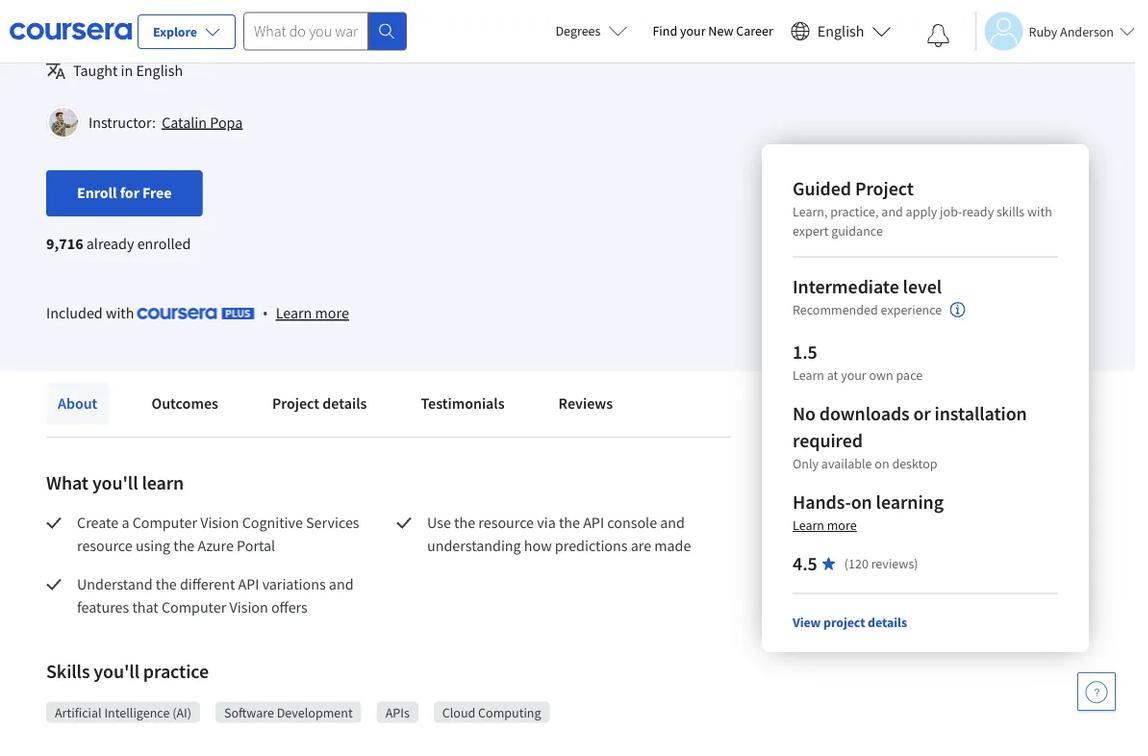 Task type: vqa. For each thing, say whether or not it's contained in the screenshot.
the right and
yes



Task type: locate. For each thing, give the bounding box(es) containing it.
downloads
[[820, 402, 910, 426]]

learn down "hands-"
[[793, 517, 825, 534]]

azure
[[198, 537, 234, 556]]

with right skills
[[1028, 203, 1053, 220]]

and
[[882, 203, 904, 220], [660, 513, 685, 533], [329, 575, 354, 594]]

2 horizontal spatial and
[[882, 203, 904, 220]]

1 vertical spatial more
[[827, 517, 857, 534]]

0 vertical spatial more
[[315, 304, 349, 323]]

skills
[[997, 203, 1025, 220]]

testimonials link
[[409, 383, 516, 425]]

on down available
[[851, 490, 873, 514]]

1 vertical spatial resource
[[77, 537, 133, 556]]

1 horizontal spatial english
[[818, 22, 865, 41]]

learn down 1.5
[[793, 367, 825, 384]]

apply
[[906, 203, 938, 220]]

your
[[680, 22, 706, 39], [841, 367, 867, 384]]

1.5 learn at your own pace
[[793, 340, 923, 384]]

the right using
[[173, 537, 195, 556]]

learn more link down "hands-"
[[793, 517, 857, 534]]

0 vertical spatial project
[[855, 177, 914, 201]]

your right the at
[[841, 367, 867, 384]]

already
[[86, 234, 134, 253]]

ready
[[963, 203, 994, 220]]

project details
[[272, 394, 367, 413]]

0 horizontal spatial details
[[323, 394, 367, 413]]

learn more link for on
[[793, 517, 857, 534]]

0 vertical spatial api
[[583, 513, 605, 533]]

and inside guided project learn, practice, and apply job-ready skills with expert guidance
[[882, 203, 904, 220]]

9,716
[[46, 234, 83, 253]]

1 vertical spatial learn more link
[[793, 517, 857, 534]]

0 horizontal spatial on
[[851, 490, 873, 514]]

1 vertical spatial learn
[[793, 367, 825, 384]]

the up understanding
[[454, 513, 476, 533]]

different
[[180, 575, 235, 594]]

own
[[870, 367, 894, 384]]

1 horizontal spatial resource
[[479, 513, 534, 533]]

0 vertical spatial on
[[875, 455, 890, 473]]

1 horizontal spatial project
[[855, 177, 914, 201]]

and left apply
[[882, 203, 904, 220]]

1 vertical spatial you'll
[[94, 659, 140, 683]]

0 vertical spatial vision
[[200, 513, 239, 533]]

english right in
[[136, 61, 183, 80]]

you'll for skills
[[94, 659, 140, 683]]

resource down create
[[77, 537, 133, 556]]

understand
[[77, 575, 153, 594]]

1 horizontal spatial learn more link
[[793, 517, 857, 534]]

0 horizontal spatial api
[[238, 575, 259, 594]]

1 horizontal spatial on
[[875, 455, 890, 473]]

1 vertical spatial your
[[841, 367, 867, 384]]

learn for •
[[276, 304, 312, 323]]

information about difficulty level pre-requisites. image
[[950, 302, 966, 318]]

the up "that"
[[156, 575, 177, 594]]

computer down different
[[162, 598, 226, 617]]

computing
[[478, 704, 541, 721]]

1 vertical spatial vision
[[230, 598, 268, 617]]

1 vertical spatial with
[[106, 303, 134, 323]]

and up made
[[660, 513, 685, 533]]

portal
[[237, 537, 275, 556]]

api inside understand the different api variations and features that computer vision offers
[[238, 575, 259, 594]]

2 vertical spatial learn
[[793, 517, 825, 534]]

english
[[818, 22, 865, 41], [136, 61, 183, 80]]

with right included
[[106, 303, 134, 323]]

learn inside 1.5 learn at your own pace
[[793, 367, 825, 384]]

details
[[323, 394, 367, 413], [868, 614, 908, 631]]

api down portal
[[238, 575, 259, 594]]

api
[[583, 513, 605, 533], [238, 575, 259, 594]]

learn more link right •
[[276, 301, 349, 325]]

ruby anderson
[[1029, 23, 1114, 40]]

1 vertical spatial and
[[660, 513, 685, 533]]

api inside use the resource via the api console and understanding how predictions are made
[[583, 513, 605, 533]]

0 horizontal spatial resource
[[77, 537, 133, 556]]

0 vertical spatial with
[[1028, 203, 1053, 220]]

you'll up a at the left bottom of page
[[92, 471, 138, 495]]

free
[[142, 183, 172, 202]]

0 vertical spatial you'll
[[92, 471, 138, 495]]

resource inside create a computer vision cognitive services resource using the azure portal
[[77, 537, 133, 556]]

0 vertical spatial english
[[818, 22, 865, 41]]

0 vertical spatial your
[[680, 22, 706, 39]]

0 horizontal spatial your
[[680, 22, 706, 39]]

0 horizontal spatial with
[[106, 303, 134, 323]]

computer up using
[[132, 513, 197, 533]]

software development
[[224, 704, 353, 721]]

your inside 1.5 learn at your own pace
[[841, 367, 867, 384]]

how
[[524, 537, 552, 556]]

1 horizontal spatial with
[[1028, 203, 1053, 220]]

the inside create a computer vision cognitive services resource using the azure portal
[[173, 537, 195, 556]]

console
[[608, 513, 657, 533]]

vision up azure
[[200, 513, 239, 533]]

on
[[875, 455, 890, 473], [851, 490, 873, 514]]

None search field
[[244, 12, 407, 51]]

find your new career link
[[643, 19, 783, 43]]

1 horizontal spatial your
[[841, 367, 867, 384]]

guided
[[793, 177, 852, 201]]

project down • learn more
[[272, 394, 320, 413]]

computer inside understand the different api variations and features that computer vision offers
[[162, 598, 226, 617]]

included
[[46, 303, 103, 323]]

0 vertical spatial computer
[[132, 513, 197, 533]]

and right variations
[[329, 575, 354, 594]]

you'll up artificial intelligence (ai) on the left of page
[[94, 659, 140, 683]]

instructor: catalin popa
[[89, 113, 243, 132]]

enroll for free
[[77, 183, 172, 202]]

resource up how
[[479, 513, 534, 533]]

0 horizontal spatial and
[[329, 575, 354, 594]]

features
[[77, 598, 129, 617]]

(120 reviews)
[[845, 555, 919, 573]]

1 vertical spatial computer
[[162, 598, 226, 617]]

api up predictions
[[583, 513, 605, 533]]

that
[[132, 598, 159, 617]]

project
[[824, 614, 866, 631]]

0 vertical spatial resource
[[479, 513, 534, 533]]

1 vertical spatial api
[[238, 575, 259, 594]]

and inside use the resource via the api console and understanding how predictions are made
[[660, 513, 685, 533]]

more inside hands-on learning learn more
[[827, 517, 857, 534]]

english inside button
[[818, 22, 865, 41]]

coursera plus image
[[137, 308, 255, 319]]

help center image
[[1086, 680, 1109, 704]]

resource
[[479, 513, 534, 533], [77, 537, 133, 556]]

0 horizontal spatial english
[[136, 61, 183, 80]]

software
[[224, 704, 274, 721]]

0 vertical spatial and
[[882, 203, 904, 220]]

1 horizontal spatial and
[[660, 513, 685, 533]]

learn,
[[793, 203, 828, 220]]

vision left offers
[[230, 598, 268, 617]]

recommended
[[793, 302, 878, 319]]

your right find
[[680, 22, 706, 39]]

project
[[855, 177, 914, 201], [272, 394, 320, 413]]

2 vertical spatial and
[[329, 575, 354, 594]]

development
[[277, 704, 353, 721]]

you'll
[[92, 471, 138, 495], [94, 659, 140, 683]]

more down "hands-"
[[827, 517, 857, 534]]

learn inside • learn more
[[276, 304, 312, 323]]

create a computer vision cognitive services resource using the azure portal
[[77, 513, 363, 556]]

reviews)
[[872, 555, 919, 573]]

on inside no downloads or installation required only available on desktop
[[875, 455, 890, 473]]

with
[[1028, 203, 1053, 220], [106, 303, 134, 323]]

1 vertical spatial on
[[851, 490, 873, 514]]

1 horizontal spatial api
[[583, 513, 605, 533]]

1 vertical spatial english
[[136, 61, 183, 80]]

computer
[[132, 513, 197, 533], [162, 598, 226, 617]]

0 horizontal spatial project
[[272, 394, 320, 413]]

more right •
[[315, 304, 349, 323]]

on inside hands-on learning learn more
[[851, 490, 873, 514]]

(120
[[845, 555, 869, 573]]

project inside guided project learn, practice, and apply job-ready skills with expert guidance
[[855, 177, 914, 201]]

understanding
[[427, 537, 521, 556]]

0 vertical spatial learn more link
[[276, 301, 349, 325]]

project up "practice,"
[[855, 177, 914, 201]]

view project details
[[793, 614, 908, 631]]

on left desktop
[[875, 455, 890, 473]]

1 horizontal spatial details
[[868, 614, 908, 631]]

enrolled
[[137, 234, 191, 253]]

only
[[793, 455, 819, 473]]

what
[[46, 471, 89, 495]]

hands-on learning learn more
[[793, 490, 944, 534]]

learn more link
[[276, 301, 349, 325], [793, 517, 857, 534]]

degrees button
[[540, 10, 643, 52]]

learn more link for learn
[[276, 301, 349, 325]]

the
[[454, 513, 476, 533], [559, 513, 580, 533], [173, 537, 195, 556], [156, 575, 177, 594]]

1 horizontal spatial more
[[827, 517, 857, 534]]

no
[[793, 402, 816, 426]]

0 horizontal spatial more
[[315, 304, 349, 323]]

new
[[709, 22, 734, 39]]

english right career
[[818, 22, 865, 41]]

enroll for free button
[[46, 170, 203, 217]]

learn right •
[[276, 304, 312, 323]]

reviews
[[559, 394, 613, 413]]

0 vertical spatial learn
[[276, 304, 312, 323]]

made
[[655, 537, 691, 556]]

0 horizontal spatial learn more link
[[276, 301, 349, 325]]



Task type: describe. For each thing, give the bounding box(es) containing it.
learning
[[876, 490, 944, 514]]

cloud computing
[[442, 704, 541, 721]]

services
[[306, 513, 359, 533]]

vision inside create a computer vision cognitive services resource using the azure portal
[[200, 513, 239, 533]]

cognitive
[[242, 513, 303, 533]]

0 vertical spatial details
[[323, 394, 367, 413]]

variations
[[262, 575, 326, 594]]

coursera image
[[10, 16, 132, 46]]

you'll for what
[[92, 471, 138, 495]]

1 vertical spatial project
[[272, 394, 320, 413]]

intermediate
[[793, 275, 900, 299]]

degrees
[[556, 22, 601, 39]]

project details link
[[261, 383, 379, 425]]

learn inside hands-on learning learn more
[[793, 517, 825, 534]]

experience
[[881, 302, 942, 319]]

english button
[[783, 0, 899, 63]]

outcomes link
[[140, 383, 230, 425]]

explore
[[153, 23, 197, 40]]

popa
[[210, 113, 243, 132]]

about
[[58, 394, 98, 413]]

predictions
[[555, 537, 628, 556]]

view
[[793, 614, 821, 631]]

artificial intelligence (ai)
[[55, 704, 191, 721]]

intermediate level
[[793, 275, 942, 299]]

practice,
[[831, 203, 879, 220]]

the inside understand the different api variations and features that computer vision offers
[[156, 575, 177, 594]]

taught
[[73, 61, 118, 80]]

show notifications image
[[927, 24, 950, 47]]

skills you'll practice
[[46, 659, 209, 683]]

vision inside understand the different api variations and features that computer vision offers
[[230, 598, 268, 617]]

skills
[[46, 659, 90, 683]]

view project details link
[[793, 614, 908, 631]]

instructor:
[[89, 113, 156, 132]]

for
[[120, 183, 139, 202]]

1.5
[[793, 340, 818, 364]]

level
[[903, 275, 942, 299]]

testimonials
[[421, 394, 505, 413]]

installation
[[935, 402, 1028, 426]]

career
[[737, 22, 774, 39]]

no downloads or installation required only available on desktop
[[793, 402, 1028, 473]]

create
[[77, 513, 119, 533]]

more inside • learn more
[[315, 304, 349, 323]]

use
[[427, 513, 451, 533]]

required
[[793, 429, 863, 453]]

find
[[653, 22, 678, 39]]

using
[[136, 537, 170, 556]]

9,716 already enrolled
[[46, 234, 191, 253]]

and inside understand the different api variations and features that computer vision offers
[[329, 575, 354, 594]]

a
[[122, 513, 129, 533]]

ruby
[[1029, 23, 1058, 40]]

understand the different api variations and features that computer vision offers
[[77, 575, 357, 617]]

learn for 1.5
[[793, 367, 825, 384]]

with inside guided project learn, practice, and apply job-ready skills with expert guidance
[[1028, 203, 1053, 220]]

cloud
[[442, 704, 476, 721]]

or
[[914, 402, 931, 426]]

learn
[[142, 471, 184, 495]]

at
[[827, 367, 839, 384]]

computer inside create a computer vision cognitive services resource using the azure portal
[[132, 513, 197, 533]]

about link
[[46, 383, 109, 425]]

ruby anderson button
[[975, 12, 1136, 51]]

apis
[[386, 704, 410, 721]]

artificial
[[55, 704, 102, 721]]

job-
[[940, 203, 963, 220]]

1 vertical spatial details
[[868, 614, 908, 631]]

via
[[537, 513, 556, 533]]

intelligence
[[104, 704, 170, 721]]

What do you want to learn? text field
[[244, 12, 369, 51]]

what you'll learn
[[46, 471, 184, 495]]

• learn more
[[262, 302, 349, 323]]

use the resource via the api console and understanding how predictions are made
[[427, 513, 691, 556]]

desktop
[[893, 455, 938, 473]]

enroll
[[77, 183, 117, 202]]

find your new career
[[653, 22, 774, 39]]

catalin popa image
[[49, 108, 78, 137]]

catalin
[[162, 113, 207, 132]]

reviews link
[[547, 383, 625, 425]]

hands-
[[793, 490, 851, 514]]

in
[[121, 61, 133, 80]]

pace
[[897, 367, 923, 384]]

taught in english
[[73, 61, 183, 80]]

included with
[[46, 303, 137, 323]]

are
[[631, 537, 652, 556]]

the right via
[[559, 513, 580, 533]]

outcomes
[[151, 394, 218, 413]]

guidance
[[832, 222, 883, 240]]

explore button
[[138, 14, 236, 49]]

catalin popa link
[[162, 113, 243, 132]]

•
[[262, 302, 268, 323]]

4.5
[[793, 552, 818, 576]]

resource inside use the resource via the api console and understanding how predictions are made
[[479, 513, 534, 533]]

expert
[[793, 222, 829, 240]]



